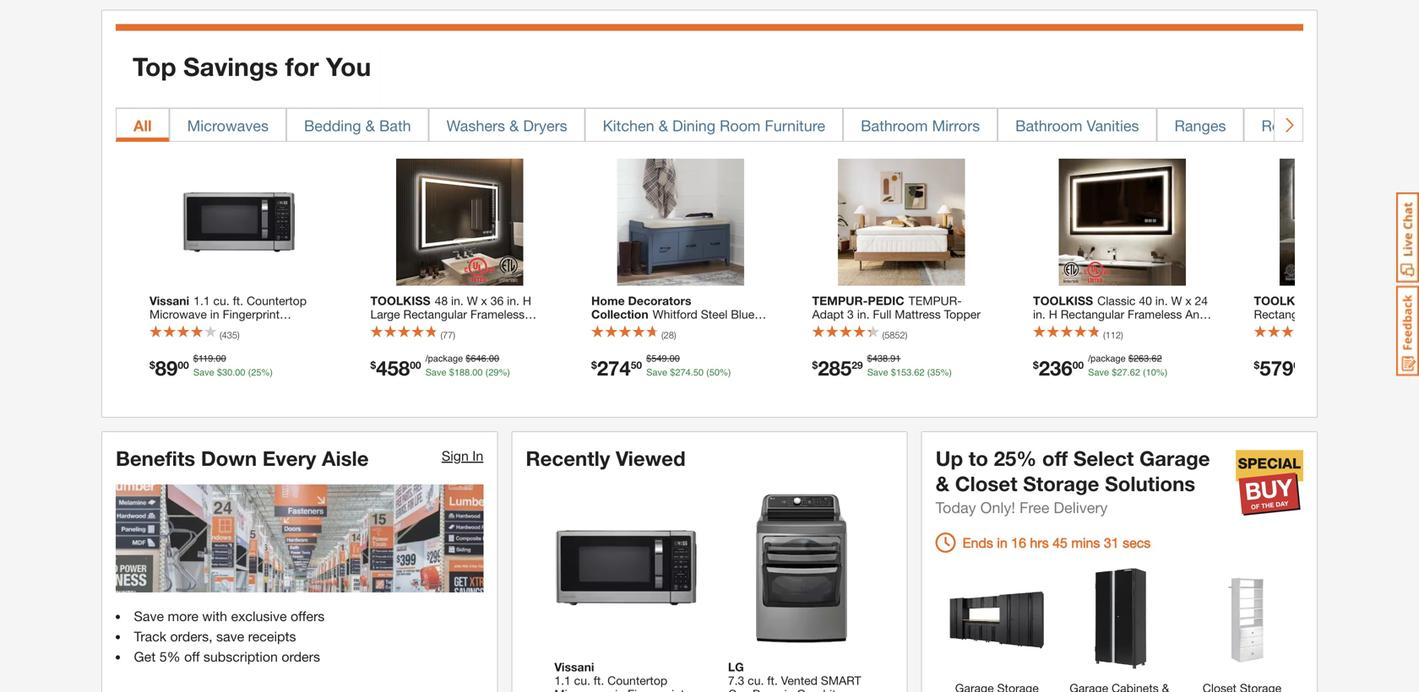 Task type: locate. For each thing, give the bounding box(es) containing it.
save left the 188
[[425, 368, 447, 378]]

today only!
[[936, 499, 1015, 517]]

vented
[[781, 674, 818, 688]]

2 tempur- from the left
[[909, 294, 962, 308]]

save down 119
[[193, 368, 214, 378]]

& left dryers at the left of page
[[509, 117, 519, 135]]

00 inside $ 274 50 $ 549 . 00 save $ 274 . 50 ( 50 %)
[[670, 354, 680, 364]]

0 vertical spatial countertop
[[247, 294, 307, 308]]

1.1 inside 1.1 cu. ft. countertop microwave in fingerprint resistant stainless steel
[[194, 294, 210, 308]]

tempur- for tempur- adapt 3 in. full mattress topper
[[909, 294, 962, 308]]

furniture
[[765, 117, 825, 135]]

all button
[[116, 108, 169, 142]]

0 vertical spatial microwave
[[150, 308, 207, 322]]

1 horizontal spatial 1.1
[[554, 674, 571, 688]]

vissani inside vissani 1.1 cu. ft. countertop microwave in fingerprin
[[554, 661, 594, 675]]

save inside $ 274 50 $ 549 . 00 save $ 274 . 50 ( 50 %)
[[646, 368, 668, 378]]

save up track
[[134, 609, 164, 625]]

washers
[[447, 117, 505, 135]]

mirror
[[1068, 335, 1100, 349]]

toolkiss for 'toolkiss' link associated with 60 in. w x 36 in. h rectangular frameless led light anti-fog wall bathroom vanity mirror front light super bright image
[[1254, 294, 1314, 308]]

microwaves
[[187, 117, 269, 135]]

0 horizontal spatial tempur-
[[812, 294, 868, 308]]

& left bath
[[365, 117, 375, 135]]

/package down front
[[1088, 354, 1126, 364]]

bedding & bath button
[[286, 108, 429, 142]]

29 right the 188
[[488, 368, 499, 378]]

$ 458 00 /package $ 646 . 00 save $ 188 . 00 ( 29 %)
[[370, 354, 510, 380]]

5 %) from the left
[[1156, 368, 1168, 378]]

refrigerators
[[1262, 117, 1350, 135]]

1 toolkiss from the left
[[370, 294, 430, 308]]

1.1 cu. ft. countertop microwave in fingerprint resistant stainless steel image
[[175, 159, 302, 286], [546, 488, 706, 648]]

anti-
[[1185, 308, 1211, 322]]

0 horizontal spatial ft.
[[233, 294, 243, 308]]

save down 549
[[646, 368, 668, 378]]

exclusive
[[231, 609, 287, 625]]

rectangular
[[1061, 308, 1125, 322]]

0 vertical spatial vissani
[[150, 294, 189, 308]]

0 horizontal spatial 1.1
[[194, 294, 210, 308]]

in. right "3" at top
[[857, 308, 870, 322]]

tempur- inside "tempur- adapt 3 in. full mattress topper"
[[909, 294, 962, 308]]

toolkiss up led
[[1033, 294, 1093, 308]]

cu. inside vissani 1.1 cu. ft. countertop microwave in fingerprin
[[574, 674, 590, 688]]

1.1 cu. ft. countertop microwave in fingerprint resistant stainless steel image for the 48 in. w x 36 in. h large rectangular frameless led light anti-fog wall bathroom vanity mirror super bright image
[[175, 159, 302, 286]]

%)
[[261, 368, 273, 378], [499, 368, 510, 378], [720, 368, 731, 378], [941, 368, 952, 378], [1156, 368, 1168, 378]]

%) right the 27
[[1156, 368, 1168, 378]]

0 horizontal spatial 50
[[631, 359, 642, 371]]

hrs
[[1030, 535, 1049, 551]]

& left dining
[[659, 117, 668, 135]]

2 horizontal spatial bathroom
[[1137, 321, 1189, 335]]

%) for 285
[[941, 368, 952, 378]]

0 horizontal spatial 1.1 cu. ft. countertop microwave in fingerprint resistant stainless steel image
[[175, 159, 302, 286]]

2 /package from the left
[[1088, 354, 1126, 364]]

4 %) from the left
[[941, 368, 952, 378]]

274
[[597, 356, 631, 380], [675, 368, 691, 378]]

toolkiss up $ 579 00
[[1254, 294, 1314, 308]]

( 77 )
[[441, 330, 455, 341]]

%) inside $ 274 50 $ 549 . 00 save $ 274 . 50 ( 50 %)
[[720, 368, 731, 378]]

closet
[[955, 472, 1018, 496]]

in inside vissani 1.1 cu. ft. countertop microwave in fingerprin
[[615, 688, 624, 693]]

%) down home decorators collection link
[[720, 368, 731, 378]]

sign in link
[[442, 448, 483, 464]]

save down 438
[[867, 368, 888, 378]]

cu. inside lg 7.3 cu. ft. vented smart gas dryer in graphit
[[748, 674, 764, 688]]

home decorators collection link
[[591, 294, 770, 362]]

off inside up to 25% off select garage & closet storage solutions today only! free delivery
[[1042, 447, 1068, 471]]

0 horizontal spatial 30
[[222, 368, 233, 378]]

0 horizontal spatial bathroom
[[861, 117, 928, 135]]

in. left w
[[1155, 294, 1168, 308]]

4 ) from the left
[[905, 330, 908, 341]]

in
[[210, 308, 219, 322], [997, 535, 1008, 551], [615, 688, 624, 693], [784, 688, 794, 693]]

3 %) from the left
[[720, 368, 731, 378]]

1 horizontal spatial in.
[[1033, 308, 1046, 322]]

live chat image
[[1396, 193, 1419, 283]]

benefits
[[116, 447, 195, 471]]

%) inside $ 285 29 $ 438 . 91 save $ 153 . 62 ( 35 %)
[[941, 368, 952, 378]]

1 vertical spatial 1.1
[[554, 674, 571, 688]]

%) for 89
[[261, 368, 273, 378]]

89
[[155, 356, 178, 380]]

ranges button
[[1157, 108, 1244, 142]]

in. left "h"
[[1033, 308, 1046, 322]]

188
[[454, 368, 470, 378]]

ft. inside vissani 1.1 cu. ft. countertop microwave in fingerprin
[[594, 674, 604, 688]]

1 vertical spatial vissani
[[554, 661, 594, 675]]

kitchen & dining room furniture
[[603, 117, 825, 135]]

save inside $ 458 00 /package $ 646 . 00 save $ 188 . 00 ( 29 %)
[[425, 368, 447, 378]]

solutions
[[1105, 472, 1196, 496]]

1 horizontal spatial 1.1 cu. ft. countertop microwave in fingerprint resistant stainless steel image
[[546, 488, 706, 648]]

0 horizontal spatial toolkiss link
[[370, 294, 549, 362]]

dining
[[672, 117, 716, 135]]

5 ) from the left
[[1121, 330, 1123, 341]]

236
[[1039, 356, 1073, 380]]

toolkiss link up $ 579 00
[[1254, 294, 1419, 349]]

/package inside $ 236 00 /package $ 263 . 62 save $ 27 . 62 ( 10 %)
[[1088, 354, 1126, 364]]

washers & dryers button
[[429, 108, 585, 142]]

2 toolkiss link from the left
[[1254, 294, 1419, 349]]

refrigerators button
[[1244, 108, 1367, 142]]

microwave inside vissani 1.1 cu. ft. countertop microwave in fingerprin
[[554, 688, 612, 693]]

30 inside $ 89 00 $ 119 . 00 save $ 30 . 00 ( 25 %)
[[222, 368, 233, 378]]

1 horizontal spatial 30
[[1104, 535, 1119, 551]]

62 inside $ 285 29 $ 438 . 91 save $ 153 . 62 ( 35 %)
[[914, 368, 925, 378]]

benefits down every aisle
[[116, 447, 369, 471]]

0 horizontal spatial 29
[[488, 368, 499, 378]]

2 horizontal spatial ft.
[[767, 674, 778, 688]]

gas
[[728, 688, 749, 693]]

next arrow image
[[1282, 117, 1296, 134]]

1 horizontal spatial toolkiss link
[[1254, 294, 1419, 349]]

1 tempur- from the left
[[812, 294, 868, 308]]

bathroom left mirrors
[[861, 117, 928, 135]]

1 horizontal spatial vissani
[[554, 661, 594, 675]]

62 right the 27
[[1130, 368, 1140, 378]]

%) inside $ 89 00 $ 119 . 00 save $ 30 . 00 ( 25 %)
[[261, 368, 273, 378]]

29
[[852, 359, 863, 371], [488, 368, 499, 378]]

%) down steel
[[261, 368, 273, 378]]

bathroom left vanities
[[1016, 117, 1083, 135]]

%) right 153
[[941, 368, 952, 378]]

kitchen & dining room furniture button
[[585, 108, 843, 142]]

bathroom inside bathroom mirrors button
[[861, 117, 928, 135]]

2 horizontal spatial toolkiss
[[1254, 294, 1314, 308]]

toolkiss link for 60 in. w x 36 in. h rectangular frameless led light anti-fog wall bathroom vanity mirror front light super bright image
[[1254, 294, 1419, 349]]

( inside $ 236 00 /package $ 263 . 62 save $ 27 . 62 ( 10 %)
[[1143, 368, 1146, 378]]

1 horizontal spatial toolkiss
[[1033, 294, 1093, 308]]

cu. for vissani
[[574, 674, 590, 688]]

1 horizontal spatial light
[[1134, 335, 1160, 349]]

w
[[1171, 294, 1182, 308]]

2 ) from the left
[[453, 330, 455, 341]]

2 horizontal spatial in.
[[1155, 294, 1168, 308]]

1 horizontal spatial 62
[[1130, 368, 1140, 378]]

0 vertical spatial 30
[[222, 368, 233, 378]]

tempur- left full
[[812, 294, 868, 308]]

( inside $ 285 29 $ 438 . 91 save $ 153 . 62 ( 35 %)
[[927, 368, 930, 378]]

274 down ( 28 )
[[675, 368, 691, 378]]

bathroom inside button
[[1016, 117, 1083, 135]]

1 horizontal spatial countertop
[[607, 674, 668, 688]]

cu.
[[213, 294, 230, 308], [574, 674, 590, 688], [748, 674, 764, 688]]

& down up
[[936, 472, 950, 496]]

save inside $ 285 29 $ 438 . 91 save $ 153 . 62 ( 35 %)
[[867, 368, 888, 378]]

1 toolkiss link from the left
[[370, 294, 549, 362]]

1 horizontal spatial 29
[[852, 359, 863, 371]]

ft. inside lg 7.3 cu. ft. vented smart gas dryer in graphit
[[767, 674, 778, 688]]

1 horizontal spatial bathroom
[[1016, 117, 1083, 135]]

secs
[[1123, 535, 1151, 551]]

) for 285
[[905, 330, 908, 341]]

tempur-adapt 3 in. full mattress topper image
[[838, 159, 965, 286]]

438
[[872, 354, 888, 364]]

1 vertical spatial countertop
[[607, 674, 668, 688]]

0 horizontal spatial cu.
[[213, 294, 230, 308]]

/package inside $ 458 00 /package $ 646 . 00 save $ 188 . 00 ( 29 %)
[[425, 354, 463, 364]]

led
[[1057, 321, 1079, 335]]

fingerprint
[[223, 308, 280, 322]]

save inside $ 89 00 $ 119 . 00 save $ 30 . 00 ( 25 %)
[[193, 368, 214, 378]]

classic 40 in. w x 24 in. h rectangular frameless anti-fog led light wall bathroom vanity mirror front light image
[[1059, 159, 1186, 286]]

29 left 438
[[852, 359, 863, 371]]

sign in
[[442, 448, 483, 464]]

25%
[[994, 447, 1037, 471]]

3 ) from the left
[[674, 330, 676, 341]]

light
[[1082, 321, 1109, 335], [1134, 335, 1160, 349]]

30 left 25
[[222, 368, 233, 378]]

62 right 153
[[914, 368, 925, 378]]

119
[[198, 354, 213, 364]]

%) right the 188
[[499, 368, 510, 378]]

in.
[[1155, 294, 1168, 308], [857, 308, 870, 322], [1033, 308, 1046, 322]]

1 /package from the left
[[425, 354, 463, 364]]

tempur- right pedic
[[909, 294, 962, 308]]

collection
[[591, 308, 648, 322]]

countertop
[[247, 294, 307, 308], [607, 674, 668, 688]]

3
[[847, 308, 854, 322]]

0 horizontal spatial vissani
[[150, 294, 189, 308]]

1 %) from the left
[[261, 368, 273, 378]]

0 horizontal spatial countertop
[[247, 294, 307, 308]]

&
[[365, 117, 375, 135], [509, 117, 519, 135], [659, 117, 668, 135], [936, 472, 950, 496]]

stainless
[[202, 321, 250, 335]]

ft. inside 1.1 cu. ft. countertop microwave in fingerprint resistant stainless steel
[[233, 294, 243, 308]]

0 horizontal spatial toolkiss
[[370, 294, 430, 308]]

home decorators collection
[[591, 294, 691, 322]]

0 horizontal spatial microwave
[[150, 308, 207, 322]]

ft.
[[233, 294, 243, 308], [594, 674, 604, 688], [767, 674, 778, 688]]

30 left 'secs' at the right bottom of the page
[[1104, 535, 1119, 551]]

1 horizontal spatial microwave
[[554, 688, 612, 693]]

1 vertical spatial microwave
[[554, 688, 612, 693]]

cu. for lg
[[748, 674, 764, 688]]

off down orders,
[[184, 649, 200, 665]]

0 horizontal spatial /package
[[425, 354, 463, 364]]

toolkiss link up the 188
[[370, 294, 549, 362]]

1 horizontal spatial /package
[[1088, 354, 1126, 364]]

1 horizontal spatial tempur-
[[909, 294, 962, 308]]

savings
[[183, 52, 278, 82]]

save
[[216, 629, 244, 645]]

toolkiss link for the 48 in. w x 36 in. h large rectangular frameless led light anti-fog wall bathroom vanity mirror super bright image
[[370, 294, 549, 362]]

) for 89
[[237, 330, 240, 341]]

29 inside $ 458 00 /package $ 646 . 00 save $ 188 . 00 ( 29 %)
[[488, 368, 499, 378]]

1 horizontal spatial off
[[1042, 447, 1068, 471]]

3 toolkiss from the left
[[1254, 294, 1314, 308]]

%) inside $ 236 00 /package $ 263 . 62 save $ 27 . 62 ( 10 %)
[[1156, 368, 1168, 378]]

/package up the 188
[[425, 354, 463, 364]]

save left the 27
[[1088, 368, 1109, 378]]

2 %) from the left
[[499, 368, 510, 378]]

1 ) from the left
[[237, 330, 240, 341]]

48 in. w x 36 in. h large rectangular frameless led light anti-fog wall bathroom vanity mirror super bright image
[[396, 159, 523, 286]]

0 horizontal spatial off
[[184, 649, 200, 665]]

40
[[1139, 294, 1152, 308]]

1 vertical spatial 1.1 cu. ft. countertop microwave in fingerprint resistant stainless steel image
[[546, 488, 706, 648]]

up to 25% off select garage & closet storage solutions today only! free delivery
[[936, 447, 1210, 517]]

50
[[631, 359, 642, 371], [693, 368, 704, 378], [709, 368, 720, 378]]

1 vertical spatial off
[[184, 649, 200, 665]]

home
[[591, 294, 625, 308]]

off
[[1042, 447, 1068, 471], [184, 649, 200, 665]]

resistant
[[150, 321, 199, 335]]

offers
[[291, 609, 325, 625]]

0 vertical spatial 1.1
[[194, 294, 210, 308]]

1 vertical spatial 30
[[1104, 535, 1119, 551]]

toolkiss for the 48 in. w x 36 in. h large rectangular frameless led light anti-fog wall bathroom vanity mirror super bright image 'toolkiss' link
[[370, 294, 430, 308]]

mattress
[[895, 308, 941, 322]]

62 up 10
[[1152, 354, 1162, 364]]

( 28 )
[[661, 330, 676, 341]]

off up storage
[[1042, 447, 1068, 471]]

10
[[1146, 368, 1156, 378]]

0 horizontal spatial in.
[[857, 308, 870, 322]]

0 vertical spatial 1.1 cu. ft. countertop microwave in fingerprint resistant stainless steel image
[[175, 159, 302, 286]]

112
[[1106, 330, 1121, 341]]

in. inside "tempur- adapt 3 in. full mattress topper"
[[857, 308, 870, 322]]

0 horizontal spatial 62
[[914, 368, 925, 378]]

2 horizontal spatial cu.
[[748, 674, 764, 688]]

save
[[193, 368, 214, 378], [425, 368, 447, 378], [646, 368, 668, 378], [867, 368, 888, 378], [1088, 368, 1109, 378], [134, 609, 164, 625]]

bathroom down w
[[1137, 321, 1189, 335]]

1 horizontal spatial cu.
[[574, 674, 590, 688]]

29 inside $ 285 29 $ 438 . 91 save $ 153 . 62 ( 35 %)
[[852, 359, 863, 371]]

579
[[1260, 356, 1294, 380]]

) for 458
[[453, 330, 455, 341]]

toolkiss up 458 on the bottom of the page
[[370, 294, 430, 308]]

with
[[202, 609, 227, 625]]

ends in 16 hrs 45 mins 30 secs
[[963, 535, 1151, 551]]

1 horizontal spatial 274
[[675, 368, 691, 378]]

0 vertical spatial off
[[1042, 447, 1068, 471]]

vissani 1.1 cu. ft. countertop microwave in fingerprin
[[554, 661, 685, 693]]

2 toolkiss from the left
[[1033, 294, 1093, 308]]

1 horizontal spatial ft.
[[594, 674, 604, 688]]

274 left 549
[[597, 356, 631, 380]]

toolkiss link
[[370, 294, 549, 362], [1254, 294, 1419, 349]]



Task type: describe. For each thing, give the bounding box(es) containing it.
lg
[[728, 661, 744, 675]]

down
[[201, 447, 257, 471]]

sign in card banner image
[[116, 485, 483, 593]]

& inside up to 25% off select garage & closet storage solutions today only! free delivery
[[936, 472, 950, 496]]

sign
[[442, 448, 469, 464]]

every
[[263, 447, 316, 471]]

lg 7.3 cu. ft. vented smart gas dryer in graphit
[[728, 661, 865, 693]]

free delivery
[[1020, 499, 1108, 517]]

off inside "save more with exclusive offers track orders, save receipts get 5% off subscription orders"
[[184, 649, 200, 665]]

153
[[896, 368, 912, 378]]

in
[[472, 448, 483, 464]]

$ inside $ 579 00
[[1254, 359, 1260, 371]]

pedic
[[868, 294, 904, 308]]

285
[[818, 356, 852, 380]]

whitford steel blue wood entryway bench with cushion and concealed storage (38 in. w x 19 in. h) image
[[617, 159, 744, 286]]

( inside $ 274 50 $ 549 . 00 save $ 274 . 50 ( 50 %)
[[706, 368, 709, 378]]

save inside "save more with exclusive offers track orders, save receipts get 5% off subscription orders"
[[134, 609, 164, 625]]

1.1 inside vissani 1.1 cu. ft. countertop microwave in fingerprin
[[554, 674, 571, 688]]

track
[[134, 629, 166, 645]]

2 horizontal spatial 62
[[1152, 354, 1162, 364]]

7.3 cu. ft. vented smart gas dryer in graphite steel with easyload door and sensor dry technology image
[[720, 488, 880, 648]]

16
[[1011, 535, 1026, 551]]

549
[[652, 354, 667, 364]]

bath
[[379, 117, 411, 135]]

7.3
[[728, 674, 744, 688]]

all
[[133, 117, 152, 135]]

feedback link image
[[1396, 286, 1419, 377]]

topper
[[944, 308, 981, 322]]

( inside $ 458 00 /package $ 646 . 00 save $ 188 . 00 ( 29 %)
[[485, 368, 488, 378]]

top savings for you
[[133, 52, 371, 82]]

bedding
[[304, 117, 361, 135]]

( 435 )
[[220, 330, 240, 341]]

garage storage systems & shelving product image image
[[945, 567, 1049, 672]]

& for washers
[[509, 117, 519, 135]]

458
[[376, 356, 410, 380]]

1 horizontal spatial 50
[[693, 368, 704, 378]]

28
[[664, 330, 674, 341]]

smart
[[821, 674, 861, 688]]

vissani for vissani 1.1 cu. ft. countertop microwave in fingerprin
[[554, 661, 594, 675]]

tempur-pedic
[[812, 294, 904, 308]]

mirrors
[[932, 117, 980, 135]]

closet storage systems product image image
[[1190, 567, 1295, 672]]

recently viewed
[[526, 447, 686, 471]]

bathroom vanities
[[1016, 117, 1139, 135]]

save inside $ 236 00 /package $ 263 . 62 save $ 27 . 62 ( 10 %)
[[1088, 368, 1109, 378]]

& for bedding
[[365, 117, 375, 135]]

/package for 458
[[425, 354, 463, 364]]

orders,
[[170, 629, 213, 645]]

microwave inside 1.1 cu. ft. countertop microwave in fingerprint resistant stainless steel
[[150, 308, 207, 322]]

45
[[1053, 535, 1068, 551]]

35
[[930, 368, 941, 378]]

washers & dryers
[[447, 117, 567, 135]]

ends
[[963, 535, 993, 551]]

& for kitchen
[[659, 117, 668, 135]]

to
[[969, 447, 988, 471]]

0 horizontal spatial light
[[1082, 321, 1109, 335]]

00 inside $ 236 00 /package $ 263 . 62 save $ 27 . 62 ( 10 %)
[[1073, 359, 1084, 371]]

ft. for vissani
[[594, 674, 604, 688]]

up
[[936, 447, 963, 471]]

ft. for lg
[[767, 674, 778, 688]]

orders
[[282, 649, 320, 665]]

tempur- adapt 3 in. full mattress topper
[[812, 294, 981, 322]]

storage
[[1023, 472, 1099, 496]]

) for 236
[[1121, 330, 1123, 341]]

263
[[1134, 354, 1149, 364]]

adapt
[[812, 308, 844, 322]]

$ 89 00 $ 119 . 00 save $ 30 . 00 ( 25 %)
[[150, 354, 273, 380]]

bedding & bath
[[304, 117, 411, 135]]

%) inside $ 458 00 /package $ 646 . 00 save $ 188 . 00 ( 29 %)
[[499, 368, 510, 378]]

) for 274
[[674, 330, 676, 341]]

24
[[1195, 294, 1208, 308]]

2 horizontal spatial 50
[[709, 368, 720, 378]]

frameless
[[1128, 308, 1182, 322]]

save more with exclusive offers track orders, save receipts get 5% off subscription orders
[[134, 609, 325, 665]]

bathroom vanities button
[[998, 108, 1157, 142]]

countertop inside vissani 1.1 cu. ft. countertop microwave in fingerprin
[[607, 674, 668, 688]]

91
[[891, 354, 901, 364]]

decorators
[[628, 294, 691, 308]]

receipts
[[248, 629, 296, 645]]

garage
[[1140, 447, 1210, 471]]

646
[[471, 354, 486, 364]]

recently
[[526, 447, 610, 471]]

classic
[[1097, 294, 1136, 308]]

435
[[222, 330, 237, 341]]

top
[[133, 52, 176, 82]]

viewed
[[616, 447, 686, 471]]

ranges
[[1175, 117, 1226, 135]]

garage cabinets & workbenches product image image
[[1067, 567, 1172, 672]]

dryer
[[753, 688, 781, 693]]

1.1 cu. ft. countertop microwave in fingerprint resistant stainless steel image for 7.3 cu. ft. vented smart gas dryer in graphite steel with easyload door and sensor dry technology image
[[546, 488, 706, 648]]

steel
[[253, 321, 280, 335]]

in inside lg 7.3 cu. ft. vented smart gas dryer in graphit
[[784, 688, 794, 693]]

0 horizontal spatial 274
[[597, 356, 631, 380]]

more
[[168, 609, 198, 625]]

00 inside $ 579 00
[[1294, 359, 1305, 371]]

%) for 274
[[720, 368, 731, 378]]

classic 40 in. w x 24 in. h rectangular frameless anti- fog led light wall bathroom vanity mirror front light
[[1033, 294, 1211, 349]]

microwaves button
[[169, 108, 286, 142]]

5%
[[159, 649, 180, 665]]

bathroom mirrors button
[[843, 108, 998, 142]]

/package for 236
[[1088, 354, 1126, 364]]

vissani for vissani
[[150, 294, 189, 308]]

in inside 1.1 cu. ft. countertop microwave in fingerprint resistant stainless steel
[[210, 308, 219, 322]]

( 5852 )
[[882, 330, 908, 341]]

bathroom inside the classic 40 in. w x 24 in. h rectangular frameless anti- fog led light wall bathroom vanity mirror front light
[[1137, 321, 1189, 335]]

tempur- for tempur-pedic
[[812, 294, 868, 308]]

for
[[285, 52, 319, 82]]

special buy logo image
[[1236, 450, 1303, 517]]

5852
[[885, 330, 905, 341]]

1.1 cu. ft. countertop microwave in fingerprint resistant stainless steel
[[150, 294, 307, 335]]

$ 579 00
[[1254, 356, 1305, 380]]

cu. inside 1.1 cu. ft. countertop microwave in fingerprint resistant stainless steel
[[213, 294, 230, 308]]

front
[[1103, 335, 1130, 349]]

$ 236 00 /package $ 263 . 62 save $ 27 . 62 ( 10 %)
[[1033, 354, 1168, 380]]

bathroom for bathroom vanities
[[1016, 117, 1083, 135]]

bathroom for bathroom mirrors
[[861, 117, 928, 135]]

room
[[720, 117, 761, 135]]

( inside $ 89 00 $ 119 . 00 save $ 30 . 00 ( 25 %)
[[248, 368, 251, 378]]

60 in. w x 36 in. h rectangular frameless led light anti-fog wall bathroom vanity mirror front light super bright image
[[1280, 159, 1407, 286]]

you
[[326, 52, 371, 82]]

countertop inside 1.1 cu. ft. countertop microwave in fingerprint resistant stainless steel
[[247, 294, 307, 308]]



Task type: vqa. For each thing, say whether or not it's contained in the screenshot.
60 in. W x 36 in. H Rectangular Frameless LED Light Anti-Fog Wall Bathroom Vanity Mirror Front Light Super Bright image's toolkiss link
yes



